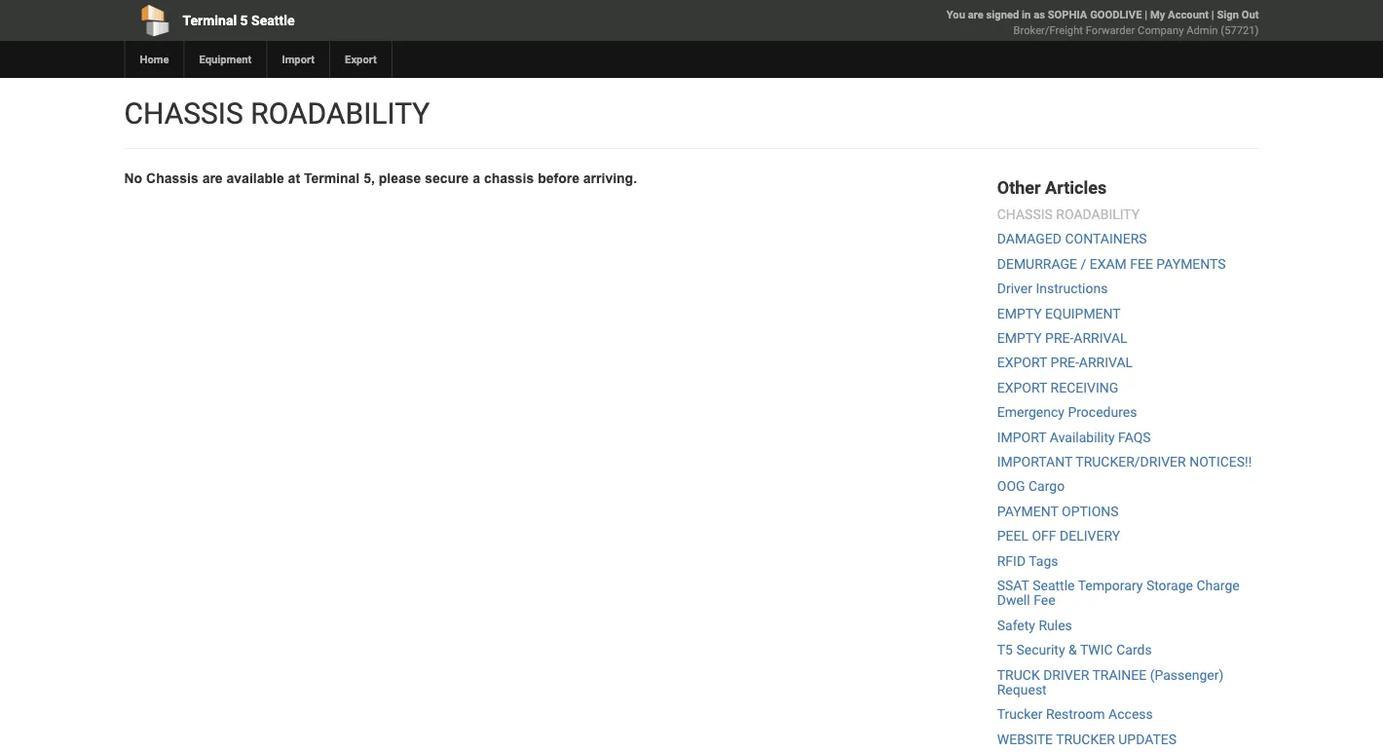 Task type: locate. For each thing, give the bounding box(es) containing it.
5
[[240, 12, 248, 28]]

terminal left 5
[[183, 12, 237, 28]]

oog
[[997, 478, 1025, 495]]

| left sign
[[1212, 8, 1214, 21]]

0 horizontal spatial terminal
[[183, 12, 237, 28]]

home
[[140, 53, 169, 66]]

0 horizontal spatial are
[[202, 170, 223, 186]]

1 vertical spatial terminal
[[304, 170, 360, 186]]

0 vertical spatial pre-
[[1045, 330, 1074, 346]]

rfid tags link
[[997, 553, 1058, 569]]

rules
[[1039, 617, 1072, 633]]

export receiving link
[[997, 380, 1119, 396]]

seattle right 5
[[251, 12, 295, 28]]

other
[[997, 177, 1041, 198]]

0 vertical spatial empty
[[997, 305, 1042, 321]]

seattle down tags
[[1033, 577, 1075, 594]]

no chassis are available at terminal 5, please secure a chassis before arriving. other articles chassis roadability damaged containers demurrage / exam fee payments driver instructions empty equipment empty pre-arrival export pre-arrival export receiving emergency procedures import availability faqs important trucker/driver notices!! oog cargo payment options peel off delivery rfid tags ssat seattle temporary storage charge dwell fee safety rules t5 security & twic cards truck driver trainee (passenger) request trucker restroom access website trucker updates
[[124, 170, 1252, 747]]

seattle
[[251, 12, 295, 28], [1033, 577, 1075, 594]]

cards
[[1116, 642, 1152, 658]]

payment options link
[[997, 503, 1119, 519]]

equipment link
[[184, 41, 266, 78]]

5,
[[363, 170, 375, 186]]

options
[[1062, 503, 1119, 519]]

empty equipment link
[[997, 305, 1121, 321]]

are inside no chassis are available at terminal 5, please secure a chassis before arriving. other articles chassis roadability damaged containers demurrage / exam fee payments driver instructions empty equipment empty pre-arrival export pre-arrival export receiving emergency procedures import availability faqs important trucker/driver notices!! oog cargo payment options peel off delivery rfid tags ssat seattle temporary storage charge dwell fee safety rules t5 security & twic cards truck driver trainee (passenger) request trucker restroom access website trucker updates
[[202, 170, 223, 186]]

export up export receiving link
[[997, 355, 1047, 371]]

pre-
[[1045, 330, 1074, 346], [1051, 355, 1079, 371]]

arrival up receiving
[[1079, 355, 1133, 371]]

account
[[1168, 8, 1209, 21]]

1 empty from the top
[[997, 305, 1042, 321]]

availability
[[1050, 429, 1115, 445]]

2 empty from the top
[[997, 330, 1042, 346]]

1 vertical spatial seattle
[[1033, 577, 1075, 594]]

storage
[[1146, 577, 1193, 594]]

pre- down empty pre-arrival link
[[1051, 355, 1079, 371]]

dwell
[[997, 592, 1030, 609]]

1 horizontal spatial seattle
[[1033, 577, 1075, 594]]

you are signed in as sophia goodlive | my account | sign out broker/freight forwarder company admin (57721)
[[947, 8, 1259, 37]]

1 horizontal spatial terminal
[[304, 170, 360, 186]]

before
[[538, 170, 580, 186]]

chassis down home
[[124, 96, 243, 131]]

peel
[[997, 528, 1029, 544]]

roadability up the containers
[[1056, 206, 1140, 222]]

my account link
[[1150, 8, 1209, 21]]

driver instructions link
[[997, 281, 1108, 297]]

receiving
[[1051, 380, 1119, 396]]

0 vertical spatial export
[[997, 355, 1047, 371]]

procedures
[[1068, 404, 1137, 420]]

as
[[1034, 8, 1045, 21]]

chassis roadability
[[124, 96, 430, 131]]

pre- down empty equipment link
[[1045, 330, 1074, 346]]

1 vertical spatial export
[[997, 380, 1047, 396]]

forwarder
[[1086, 24, 1135, 37]]

chassis up damaged
[[997, 206, 1053, 222]]

are
[[968, 8, 984, 21], [202, 170, 223, 186]]

truck driver trainee (passenger) request link
[[997, 667, 1224, 698]]

| left my
[[1145, 8, 1148, 21]]

export up emergency
[[997, 380, 1047, 396]]

1 horizontal spatial are
[[968, 8, 984, 21]]

chassis
[[484, 170, 534, 186]]

in
[[1022, 8, 1031, 21]]

my
[[1150, 8, 1165, 21]]

empty down empty equipment link
[[997, 330, 1042, 346]]

arriving.
[[583, 170, 637, 186]]

safety
[[997, 617, 1035, 633]]

damaged containers link
[[997, 231, 1147, 247]]

cargo
[[1029, 478, 1065, 495]]

please
[[379, 170, 421, 186]]

arrival down 'equipment'
[[1074, 330, 1128, 346]]

t5
[[997, 642, 1013, 658]]

1 vertical spatial empty
[[997, 330, 1042, 346]]

1 vertical spatial pre-
[[1051, 355, 1079, 371]]

1 horizontal spatial chassis
[[997, 206, 1053, 222]]

seattle inside no chassis are available at terminal 5, please secure a chassis before arriving. other articles chassis roadability damaged containers demurrage / exam fee payments driver instructions empty equipment empty pre-arrival export pre-arrival export receiving emergency procedures import availability faqs important trucker/driver notices!! oog cargo payment options peel off delivery rfid tags ssat seattle temporary storage charge dwell fee safety rules t5 security & twic cards truck driver trainee (passenger) request trucker restroom access website trucker updates
[[1033, 577, 1075, 594]]

arrival
[[1074, 330, 1128, 346], [1079, 355, 1133, 371]]

1 vertical spatial arrival
[[1079, 355, 1133, 371]]

restroom
[[1046, 706, 1105, 722]]

1 horizontal spatial |
[[1212, 8, 1214, 21]]

0 horizontal spatial roadability
[[251, 96, 430, 131]]

no
[[124, 170, 142, 186]]

are right you at the right top
[[968, 8, 984, 21]]

emergency procedures link
[[997, 404, 1137, 420]]

0 vertical spatial seattle
[[251, 12, 295, 28]]

empty
[[997, 305, 1042, 321], [997, 330, 1042, 346]]

equipment
[[1045, 305, 1121, 321]]

faqs
[[1118, 429, 1151, 445]]

terminal
[[183, 12, 237, 28], [304, 170, 360, 186]]

containers
[[1065, 231, 1147, 247]]

sign out link
[[1217, 8, 1259, 21]]

1 vertical spatial roadability
[[1056, 206, 1140, 222]]

0 horizontal spatial seattle
[[251, 12, 295, 28]]

are right chassis
[[202, 170, 223, 186]]

1 horizontal spatial roadability
[[1056, 206, 1140, 222]]

admin
[[1187, 24, 1218, 37]]

are inside 'you are signed in as sophia goodlive | my account | sign out broker/freight forwarder company admin (57721)'
[[968, 8, 984, 21]]

articles
[[1045, 177, 1107, 198]]

0 horizontal spatial |
[[1145, 8, 1148, 21]]

payments
[[1157, 256, 1226, 272]]

roadability
[[251, 96, 430, 131], [1056, 206, 1140, 222]]

company
[[1138, 24, 1184, 37]]

0 vertical spatial terminal
[[183, 12, 237, 28]]

equipment
[[199, 53, 252, 66]]

access
[[1109, 706, 1153, 722]]

1 vertical spatial are
[[202, 170, 223, 186]]

1 export from the top
[[997, 355, 1047, 371]]

0 vertical spatial are
[[968, 8, 984, 21]]

roadability down export link
[[251, 96, 430, 131]]

twic
[[1080, 642, 1113, 658]]

0 horizontal spatial chassis
[[124, 96, 243, 131]]

empty pre-arrival link
[[997, 330, 1128, 346]]

chassis
[[124, 96, 243, 131], [997, 206, 1053, 222]]

export
[[997, 355, 1047, 371], [997, 380, 1047, 396]]

empty down 'driver'
[[997, 305, 1042, 321]]

1 vertical spatial chassis
[[997, 206, 1053, 222]]

|
[[1145, 8, 1148, 21], [1212, 8, 1214, 21]]

terminal left 5,
[[304, 170, 360, 186]]



Task type: vqa. For each thing, say whether or not it's contained in the screenshot.
TRUCKER/DRIVER
yes



Task type: describe. For each thing, give the bounding box(es) containing it.
charge
[[1197, 577, 1240, 594]]

trucker/driver
[[1076, 454, 1186, 470]]

security
[[1016, 642, 1065, 658]]

import link
[[266, 41, 329, 78]]

trucker
[[997, 706, 1043, 722]]

emergency
[[997, 404, 1065, 420]]

2 | from the left
[[1212, 8, 1214, 21]]

trainee
[[1092, 667, 1147, 683]]

sophia
[[1048, 8, 1087, 21]]

delivery
[[1060, 528, 1120, 544]]

out
[[1242, 8, 1259, 21]]

home link
[[124, 41, 184, 78]]

truck
[[997, 667, 1040, 683]]

rfid
[[997, 553, 1026, 569]]

at
[[288, 170, 300, 186]]

demurrage
[[997, 256, 1077, 272]]

export
[[345, 53, 377, 66]]

exam
[[1090, 256, 1127, 272]]

driver
[[997, 281, 1032, 297]]

sign
[[1217, 8, 1239, 21]]

export pre-arrival link
[[997, 355, 1133, 371]]

website trucker updates link
[[997, 731, 1177, 747]]

secure
[[425, 170, 469, 186]]

trucker
[[1056, 731, 1115, 747]]

/
[[1081, 256, 1086, 272]]

demurrage / exam fee payments link
[[997, 256, 1226, 272]]

important trucker/driver notices!! link
[[997, 454, 1252, 470]]

oog cargo link
[[997, 478, 1065, 495]]

chassis inside no chassis are available at terminal 5, please secure a chassis before arriving. other articles chassis roadability damaged containers demurrage / exam fee payments driver instructions empty equipment empty pre-arrival export pre-arrival export receiving emergency procedures import availability faqs important trucker/driver notices!! oog cargo payment options peel off delivery rfid tags ssat seattle temporary storage charge dwell fee safety rules t5 security & twic cards truck driver trainee (passenger) request trucker restroom access website trucker updates
[[997, 206, 1053, 222]]

peel off delivery link
[[997, 528, 1120, 544]]

broker/freight
[[1014, 24, 1083, 37]]

1 | from the left
[[1145, 8, 1148, 21]]

ssat
[[997, 577, 1029, 594]]

export link
[[329, 41, 391, 78]]

import availability faqs link
[[997, 429, 1151, 445]]

updates
[[1119, 731, 1177, 747]]

0 vertical spatial roadability
[[251, 96, 430, 131]]

0 vertical spatial chassis
[[124, 96, 243, 131]]

important
[[997, 454, 1073, 470]]

(passenger)
[[1150, 667, 1224, 683]]

available
[[227, 170, 284, 186]]

signed
[[986, 8, 1019, 21]]

terminal 5 seattle link
[[124, 0, 580, 41]]

website
[[997, 731, 1053, 747]]

import
[[997, 429, 1047, 445]]

import
[[282, 53, 315, 66]]

2 export from the top
[[997, 380, 1047, 396]]

fee
[[1034, 592, 1056, 609]]

you
[[947, 8, 965, 21]]

goodlive
[[1090, 8, 1142, 21]]

a
[[473, 170, 480, 186]]

trucker restroom access link
[[997, 706, 1153, 722]]

t5 security & twic cards link
[[997, 642, 1152, 658]]

0 vertical spatial arrival
[[1074, 330, 1128, 346]]

ssat seattle temporary storage charge dwell fee link
[[997, 577, 1240, 609]]

(57721)
[[1221, 24, 1259, 37]]

terminal inside no chassis are available at terminal 5, please secure a chassis before arriving. other articles chassis roadability damaged containers demurrage / exam fee payments driver instructions empty equipment empty pre-arrival export pre-arrival export receiving emergency procedures import availability faqs important trucker/driver notices!! oog cargo payment options peel off delivery rfid tags ssat seattle temporary storage charge dwell fee safety rules t5 security & twic cards truck driver trainee (passenger) request trucker restroom access website trucker updates
[[304, 170, 360, 186]]

off
[[1032, 528, 1057, 544]]

fee
[[1130, 256, 1153, 272]]

tags
[[1029, 553, 1058, 569]]

instructions
[[1036, 281, 1108, 297]]

roadability inside no chassis are available at terminal 5, please secure a chassis before arriving. other articles chassis roadability damaged containers demurrage / exam fee payments driver instructions empty equipment empty pre-arrival export pre-arrival export receiving emergency procedures import availability faqs important trucker/driver notices!! oog cargo payment options peel off delivery rfid tags ssat seattle temporary storage charge dwell fee safety rules t5 security & twic cards truck driver trainee (passenger) request trucker restroom access website trucker updates
[[1056, 206, 1140, 222]]

damaged
[[997, 231, 1062, 247]]

safety rules link
[[997, 617, 1072, 633]]

seattle inside "terminal 5 seattle" link
[[251, 12, 295, 28]]

payment
[[997, 503, 1058, 519]]

&
[[1069, 642, 1077, 658]]

temporary
[[1078, 577, 1143, 594]]



